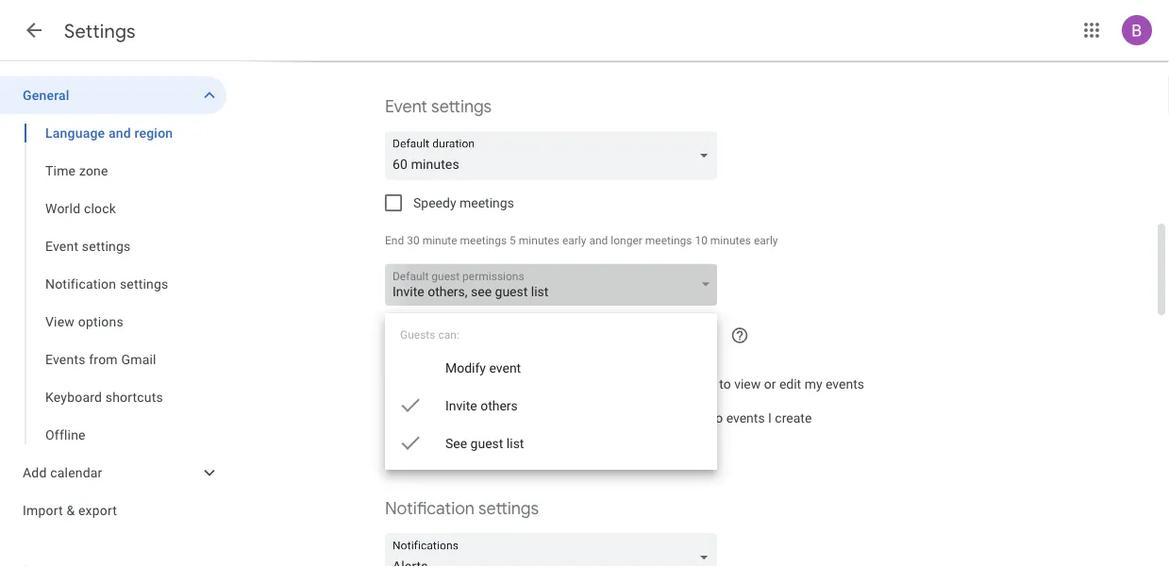 Task type: vqa. For each thing, say whether or not it's contained in the screenshot.
'minutes'
yes



Task type: describe. For each thing, give the bounding box(es) containing it.
calendar
[[50, 465, 102, 480]]

invite inside default guest permissions invite others, see guest list
[[393, 284, 424, 299]]

event
[[489, 360, 521, 376]]

i
[[768, 410, 772, 426]]

from
[[89, 351, 118, 367]]

permissions
[[462, 270, 524, 283]]

invite others, see guest list button
[[385, 264, 717, 310]]

meetings left 10
[[645, 234, 692, 247]]

import & export
[[23, 502, 117, 518]]

edit
[[779, 376, 801, 392]]

event inside group
[[45, 238, 78, 254]]

end 30 minute meetings 5 minutes early and longer meetings 10 minutes early
[[385, 234, 778, 247]]

they
[[592, 376, 616, 392]]

1 vertical spatial invite
[[445, 398, 477, 413]]

if
[[581, 376, 588, 392]]

meet
[[567, 410, 597, 426]]

default guest permissions invite others, see guest list
[[393, 270, 549, 299]]

my
[[805, 376, 822, 392]]

group containing language and region
[[0, 114, 226, 454]]

1 vertical spatial to
[[711, 410, 723, 426]]

end
[[385, 234, 404, 247]]

speedy
[[413, 195, 456, 210]]

automatically add google meet video conferences to events i create
[[413, 410, 812, 426]]

go back image
[[23, 19, 45, 42]]

see
[[445, 435, 467, 451]]

time zone
[[45, 163, 108, 178]]

let
[[413, 376, 432, 392]]

see guest list
[[445, 435, 524, 451]]

add
[[23, 465, 47, 480]]

time
[[45, 163, 76, 178]]

others for invite
[[480, 398, 518, 413]]

2 minutes from the left
[[710, 234, 751, 247]]

0 horizontal spatial notification settings
[[45, 276, 168, 292]]

options
[[78, 314, 123, 329]]

can:
[[438, 328, 459, 342]]

speedy meetings
[[413, 195, 514, 210]]

1 vertical spatial see
[[476, 376, 496, 392]]

30
[[407, 234, 420, 247]]

list inside default guest permissions invite others, see guest list
[[531, 284, 549, 299]]

0 vertical spatial event
[[385, 96, 427, 117]]

view options
[[45, 314, 123, 329]]

others,
[[428, 284, 468, 299]]

notification inside group
[[45, 276, 116, 292]]

language and region
[[45, 125, 173, 141]]

world clock
[[45, 201, 116, 216]]

video
[[601, 410, 632, 426]]

invite others
[[445, 398, 518, 413]]

guest for list
[[470, 435, 503, 451]]

default
[[393, 270, 429, 283]]

1 vertical spatial list
[[507, 435, 524, 451]]

1 early from the left
[[562, 234, 586, 247]]

meetings up 5 at left top
[[459, 195, 514, 210]]

modify event
[[445, 360, 521, 376]]

general tree item
[[0, 76, 226, 114]]

see inside default guest permissions invite others, see guest list
[[471, 284, 492, 299]]

have
[[620, 376, 647, 392]]

0 vertical spatial to
[[719, 376, 731, 392]]

automatically
[[413, 410, 494, 426]]

longer
[[611, 234, 642, 247]]

permission
[[651, 376, 716, 392]]

region
[[134, 125, 173, 141]]



Task type: locate. For each thing, give the bounding box(es) containing it.
0 vertical spatial notification settings
[[45, 276, 168, 292]]

1 vertical spatial notification settings
[[385, 498, 539, 519]]

guests can:
[[400, 328, 459, 342]]

settings heading
[[64, 19, 136, 43]]

list down add
[[507, 435, 524, 451]]

to right conferences
[[711, 410, 723, 426]]

import
[[23, 502, 63, 518]]

events
[[826, 376, 864, 392], [726, 410, 765, 426]]

0 horizontal spatial event settings
[[45, 238, 131, 254]]

others down all
[[480, 398, 518, 413]]

guest right see
[[470, 435, 503, 451]]

tree
[[0, 76, 226, 529]]

guests
[[400, 328, 435, 342]]

keyboard
[[45, 389, 102, 405]]

1 vertical spatial and
[[589, 234, 608, 247]]

early up invite others, see guest list dropdown button
[[562, 234, 586, 247]]

create
[[775, 410, 812, 426]]

to left view
[[719, 376, 731, 392]]

notification settings
[[45, 276, 168, 292], [385, 498, 539, 519]]

let others see all invitations if they have permission to view or edit my events
[[413, 376, 864, 392]]

see down modify event
[[476, 376, 496, 392]]

add
[[497, 410, 519, 426]]

meetings left 5 at left top
[[460, 234, 507, 247]]

language
[[45, 125, 105, 141]]

1 horizontal spatial event
[[385, 96, 427, 117]]

&
[[66, 502, 75, 518]]

0 vertical spatial events
[[826, 376, 864, 392]]

settings
[[431, 96, 492, 117], [82, 238, 131, 254], [120, 276, 168, 292], [478, 498, 539, 519]]

world
[[45, 201, 80, 216]]

0 horizontal spatial invite
[[393, 284, 424, 299]]

None field
[[385, 131, 725, 180], [385, 533, 725, 567], [385, 131, 725, 180], [385, 533, 725, 567]]

1 horizontal spatial notification
[[385, 498, 474, 519]]

events left i
[[726, 410, 765, 426]]

event settings
[[385, 96, 492, 117], [45, 238, 131, 254]]

early
[[562, 234, 586, 247], [754, 234, 778, 247]]

guest
[[432, 270, 460, 283], [495, 284, 528, 299], [470, 435, 503, 451]]

0 horizontal spatial minutes
[[519, 234, 559, 247]]

others for let
[[435, 376, 472, 392]]

notification
[[45, 276, 116, 292], [385, 498, 474, 519]]

group
[[0, 114, 226, 454]]

modify
[[445, 360, 486, 376]]

1 horizontal spatial others
[[480, 398, 518, 413]]

all
[[500, 376, 513, 392]]

1 horizontal spatial event settings
[[385, 96, 492, 117]]

google
[[522, 410, 564, 426]]

1 horizontal spatial list
[[531, 284, 549, 299]]

events
[[45, 351, 85, 367]]

or
[[764, 376, 776, 392]]

notification up view options
[[45, 276, 116, 292]]

event
[[385, 96, 427, 117], [45, 238, 78, 254]]

0 horizontal spatial event
[[45, 238, 78, 254]]

1 vertical spatial event
[[45, 238, 78, 254]]

1 horizontal spatial notification settings
[[385, 498, 539, 519]]

notification down see
[[385, 498, 474, 519]]

0 vertical spatial invite
[[393, 284, 424, 299]]

list
[[531, 284, 549, 299], [507, 435, 524, 451]]

zone
[[79, 163, 108, 178]]

1 horizontal spatial events
[[826, 376, 864, 392]]

0 vertical spatial and
[[108, 125, 131, 141]]

1 horizontal spatial minutes
[[710, 234, 751, 247]]

minutes
[[519, 234, 559, 247], [710, 234, 751, 247]]

and left longer
[[589, 234, 608, 247]]

1 vertical spatial notification
[[385, 498, 474, 519]]

early right 10
[[754, 234, 778, 247]]

0 horizontal spatial list
[[507, 435, 524, 451]]

1 horizontal spatial invite
[[445, 398, 477, 413]]

gmail
[[121, 351, 156, 367]]

guest down the permissions
[[495, 284, 528, 299]]

others down modify
[[435, 376, 472, 392]]

1 vertical spatial others
[[480, 398, 518, 413]]

2 early from the left
[[754, 234, 778, 247]]

0 vertical spatial see
[[471, 284, 492, 299]]

guest up others,
[[432, 270, 460, 283]]

others
[[435, 376, 472, 392], [480, 398, 518, 413]]

1 horizontal spatial early
[[754, 234, 778, 247]]

0 vertical spatial event settings
[[385, 96, 492, 117]]

and inside group
[[108, 125, 131, 141]]

invitations
[[517, 376, 577, 392]]

1 vertical spatial event settings
[[45, 238, 131, 254]]

offline
[[45, 427, 86, 443]]

meetings
[[459, 195, 514, 210], [460, 234, 507, 247], [645, 234, 692, 247]]

view
[[45, 314, 75, 329]]

conferences
[[635, 410, 708, 426]]

0 horizontal spatial notification
[[45, 276, 116, 292]]

invite down modify
[[445, 398, 477, 413]]

notification settings up options
[[45, 276, 168, 292]]

10
[[695, 234, 708, 247]]

0 horizontal spatial others
[[435, 376, 472, 392]]

notification settings down see
[[385, 498, 539, 519]]

minutes right 10
[[710, 234, 751, 247]]

see down the permissions
[[471, 284, 492, 299]]

invite
[[393, 284, 424, 299], [445, 398, 477, 413]]

0 vertical spatial list
[[531, 284, 549, 299]]

0 horizontal spatial events
[[726, 410, 765, 426]]

guest for permissions
[[432, 270, 460, 283]]

keyboard shortcuts
[[45, 389, 163, 405]]

shortcuts
[[105, 389, 163, 405]]

tree containing general
[[0, 76, 226, 529]]

0 vertical spatial notification
[[45, 276, 116, 292]]

invite down the default
[[393, 284, 424, 299]]

settings
[[64, 19, 136, 43]]

5
[[510, 234, 516, 247]]

minute
[[422, 234, 457, 247]]

view
[[734, 376, 761, 392]]

and left region
[[108, 125, 131, 141]]

0 horizontal spatial and
[[108, 125, 131, 141]]

minutes right 5 at left top
[[519, 234, 559, 247]]

list down end 30 minute meetings 5 minutes early and longer meetings 10 minutes early
[[531, 284, 549, 299]]

1 minutes from the left
[[519, 234, 559, 247]]

general
[[23, 87, 69, 103]]

event settings inside group
[[45, 238, 131, 254]]

add calendar
[[23, 465, 102, 480]]

0 vertical spatial others
[[435, 376, 472, 392]]

see
[[471, 284, 492, 299], [476, 376, 496, 392]]

1 vertical spatial events
[[726, 410, 765, 426]]

clock
[[84, 201, 116, 216]]

export
[[78, 502, 117, 518]]

0 horizontal spatial early
[[562, 234, 586, 247]]

to
[[719, 376, 731, 392], [711, 410, 723, 426]]

1 horizontal spatial and
[[589, 234, 608, 247]]

events right the my
[[826, 376, 864, 392]]

events from gmail
[[45, 351, 156, 367]]

and
[[108, 125, 131, 141], [589, 234, 608, 247]]



